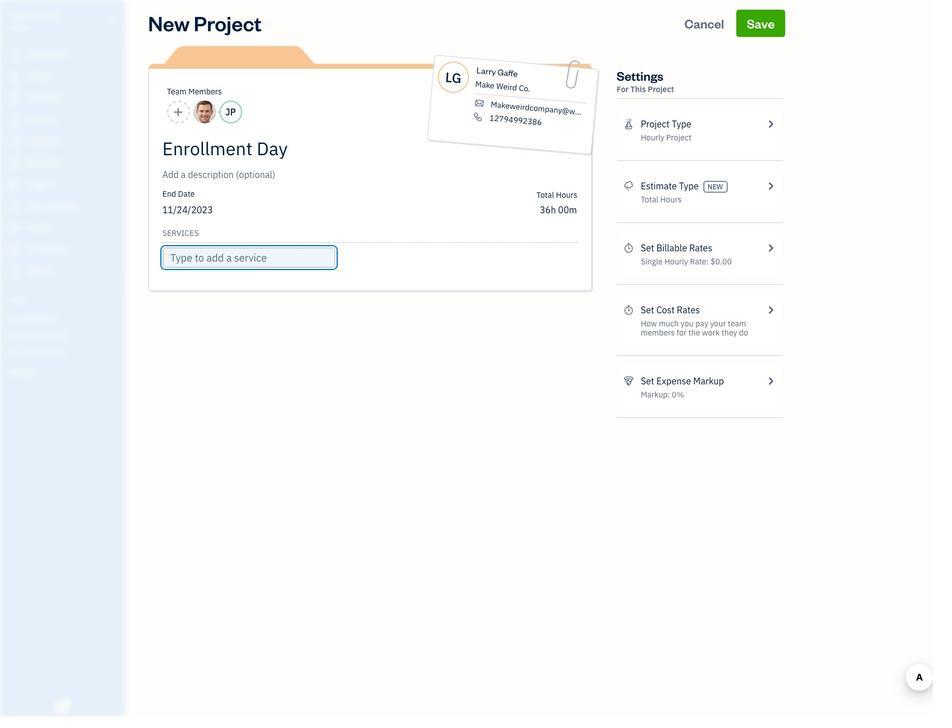 Task type: locate. For each thing, give the bounding box(es) containing it.
2 vertical spatial set
[[641, 376, 655, 387]]

0%
[[672, 390, 685, 400]]

hourly down the project type
[[641, 133, 665, 143]]

cancel
[[685, 15, 725, 31]]

turtle inc owner
[[9, 10, 60, 31]]

total hours
[[537, 190, 578, 200], [641, 195, 682, 205]]

3 set from the top
[[641, 376, 655, 387]]

project image
[[7, 179, 21, 191]]

2 set from the top
[[641, 304, 655, 316]]

members
[[189, 87, 222, 97]]

1 chevronright image from the top
[[766, 117, 777, 131]]

type up hourly project on the top
[[672, 118, 692, 130]]

rates
[[690, 242, 713, 254], [677, 304, 701, 316]]

single hourly rate : $0.00
[[641, 257, 732, 267]]

larry
[[476, 65, 497, 77]]

set up single on the right of the page
[[641, 242, 655, 254]]

1 vertical spatial type
[[680, 180, 699, 192]]

3 chevronright image from the top
[[766, 303, 777, 317]]

0 vertical spatial chevronright image
[[766, 179, 777, 193]]

how
[[641, 319, 657, 329]]

services
[[162, 228, 199, 238]]

chevronright image for estimate type
[[766, 179, 777, 193]]

projects image
[[624, 117, 634, 131]]

hours
[[556, 190, 578, 200], [661, 195, 682, 205]]

hours up hourly budget text box
[[556, 190, 578, 200]]

chart image
[[7, 244, 21, 256]]

set up how
[[641, 304, 655, 316]]

type for estimate type
[[680, 180, 699, 192]]

0 horizontal spatial total
[[537, 190, 555, 200]]

markup
[[694, 376, 725, 387]]

cost
[[657, 304, 675, 316]]

total hours up hourly budget text box
[[537, 190, 578, 200]]

envelope image
[[473, 98, 486, 108]]

project
[[194, 10, 262, 36], [648, 84, 675, 94], [641, 118, 670, 130], [667, 133, 692, 143]]

total down estimate
[[641, 195, 659, 205]]

1 vertical spatial chevronright image
[[766, 374, 777, 388]]

chevronright image for project type
[[766, 117, 777, 131]]

client image
[[7, 71, 21, 83]]

set up markup:
[[641, 376, 655, 387]]

project type
[[641, 118, 692, 130]]

1 vertical spatial chevronright image
[[766, 241, 777, 255]]

chevronright image
[[766, 117, 777, 131], [766, 374, 777, 388]]

End date in  format text field
[[162, 204, 301, 216]]

Type to add a service text field
[[164, 249, 334, 267]]

1 horizontal spatial total hours
[[641, 195, 682, 205]]

0 vertical spatial chevronright image
[[766, 117, 777, 131]]

bank connections image
[[9, 349, 122, 359]]

1 vertical spatial set
[[641, 304, 655, 316]]

payment image
[[7, 136, 21, 147]]

2 chevronright image from the top
[[766, 374, 777, 388]]

rates up rate
[[690, 242, 713, 254]]

inc
[[44, 10, 60, 22]]

markup: 0%
[[641, 390, 685, 400]]

12794992386
[[489, 113, 543, 128]]

owner
[[9, 23, 30, 31]]

hourly
[[641, 133, 665, 143], [665, 257, 689, 267]]

new
[[708, 183, 724, 191]]

apps image
[[9, 295, 122, 304]]

the
[[689, 328, 701, 338]]

how much you pay your team members for the work they do
[[641, 319, 749, 338]]

total
[[537, 190, 555, 200], [641, 195, 659, 205]]

1 chevronright image from the top
[[766, 179, 777, 193]]

settings image
[[9, 368, 122, 377]]

items and services image
[[9, 331, 122, 340]]

report image
[[7, 266, 21, 277]]

for
[[617, 84, 629, 94]]

0 vertical spatial rates
[[690, 242, 713, 254]]

invoice image
[[7, 114, 21, 126]]

save button
[[737, 10, 786, 37]]

set for set billable rates
[[641, 242, 655, 254]]

hours down estimate type
[[661, 195, 682, 205]]

total hours down estimate
[[641, 195, 682, 205]]

hourly down set billable rates
[[665, 257, 689, 267]]

add team member image
[[173, 105, 184, 119]]

set expense markup
[[641, 376, 725, 387]]

set
[[641, 242, 655, 254], [641, 304, 655, 316], [641, 376, 655, 387]]

0 vertical spatial set
[[641, 242, 655, 254]]

billable
[[657, 242, 688, 254]]

rates for set cost rates
[[677, 304, 701, 316]]

chevronright image
[[766, 179, 777, 193], [766, 241, 777, 255], [766, 303, 777, 317]]

settings for this project
[[617, 68, 675, 94]]

2 vertical spatial chevronright image
[[766, 303, 777, 317]]

1 vertical spatial rates
[[677, 304, 701, 316]]

set for set expense markup
[[641, 376, 655, 387]]

new
[[148, 10, 190, 36]]

set cost rates
[[641, 304, 701, 316]]

chevronright image for set cost rates
[[766, 303, 777, 317]]

jp
[[225, 106, 236, 118]]

type
[[672, 118, 692, 130], [680, 180, 699, 192]]

type for project type
[[672, 118, 692, 130]]

2 chevronright image from the top
[[766, 241, 777, 255]]

save
[[747, 15, 775, 31]]

type left new
[[680, 180, 699, 192]]

make
[[475, 79, 495, 91]]

0 vertical spatial type
[[672, 118, 692, 130]]

total up hourly budget text box
[[537, 190, 555, 200]]

set billable rates
[[641, 242, 713, 254]]

1 set from the top
[[641, 242, 655, 254]]

1 horizontal spatial hours
[[661, 195, 682, 205]]

:
[[707, 257, 709, 267]]

rates up you
[[677, 304, 701, 316]]

hourly project
[[641, 133, 692, 143]]

estimate type
[[641, 180, 699, 192]]

settings
[[617, 68, 664, 84]]



Task type: vqa. For each thing, say whether or not it's contained in the screenshot.
chevron large down image within PAYMENTS link
no



Task type: describe. For each thing, give the bounding box(es) containing it.
freshbooks image
[[53, 699, 72, 713]]

this
[[631, 84, 647, 94]]

expenses image
[[624, 374, 634, 388]]

end date
[[162, 189, 195, 199]]

weird
[[496, 81, 518, 93]]

estimate
[[641, 180, 677, 192]]

end
[[162, 189, 176, 199]]

0 horizontal spatial hours
[[556, 190, 578, 200]]

date
[[178, 189, 195, 199]]

timer image
[[7, 201, 21, 212]]

turtle
[[9, 10, 42, 22]]

dashboard image
[[7, 50, 21, 61]]

0 horizontal spatial total hours
[[537, 190, 578, 200]]

timetracking image
[[624, 303, 634, 317]]

1 horizontal spatial total
[[641, 195, 659, 205]]

set for set cost rates
[[641, 304, 655, 316]]

0 vertical spatial hourly
[[641, 133, 665, 143]]

expense
[[657, 376, 692, 387]]

larry gaffe make weird co.
[[475, 65, 531, 94]]

team
[[728, 319, 747, 329]]

Project Description text field
[[162, 168, 475, 182]]

makeweirdcompany@weird.co
[[490, 99, 600, 119]]

1 vertical spatial hourly
[[665, 257, 689, 267]]

single
[[641, 257, 663, 267]]

chevronright image for set expense markup
[[766, 374, 777, 388]]

new project
[[148, 10, 262, 36]]

phone image
[[472, 112, 484, 122]]

they
[[722, 328, 738, 338]]

lg
[[445, 68, 462, 87]]

co.
[[519, 83, 531, 94]]

much
[[659, 319, 679, 329]]

gaffe
[[497, 67, 518, 79]]

you
[[681, 319, 694, 329]]

expense image
[[7, 158, 21, 169]]

Hourly Budget text field
[[540, 204, 578, 216]]

rate
[[691, 257, 707, 267]]

team members
[[167, 87, 222, 97]]

estimate image
[[7, 93, 21, 104]]

pay
[[696, 319, 709, 329]]

timetracking image
[[624, 241, 634, 255]]

project inside "settings for this project"
[[648, 84, 675, 94]]

do
[[740, 328, 749, 338]]

for
[[677, 328, 687, 338]]

work
[[703, 328, 720, 338]]

team
[[167, 87, 187, 97]]

members
[[641, 328, 675, 338]]

estimates image
[[624, 179, 634, 193]]

your
[[711, 319, 727, 329]]

Project Name text field
[[162, 137, 475, 160]]

chevronright image for set billable rates
[[766, 241, 777, 255]]

money image
[[7, 223, 21, 234]]

cancel button
[[675, 10, 735, 37]]

$0.00
[[711, 257, 732, 267]]

main element
[[0, 0, 154, 718]]

team members image
[[9, 313, 122, 322]]

markup:
[[641, 390, 671, 400]]

rates for set billable rates
[[690, 242, 713, 254]]



